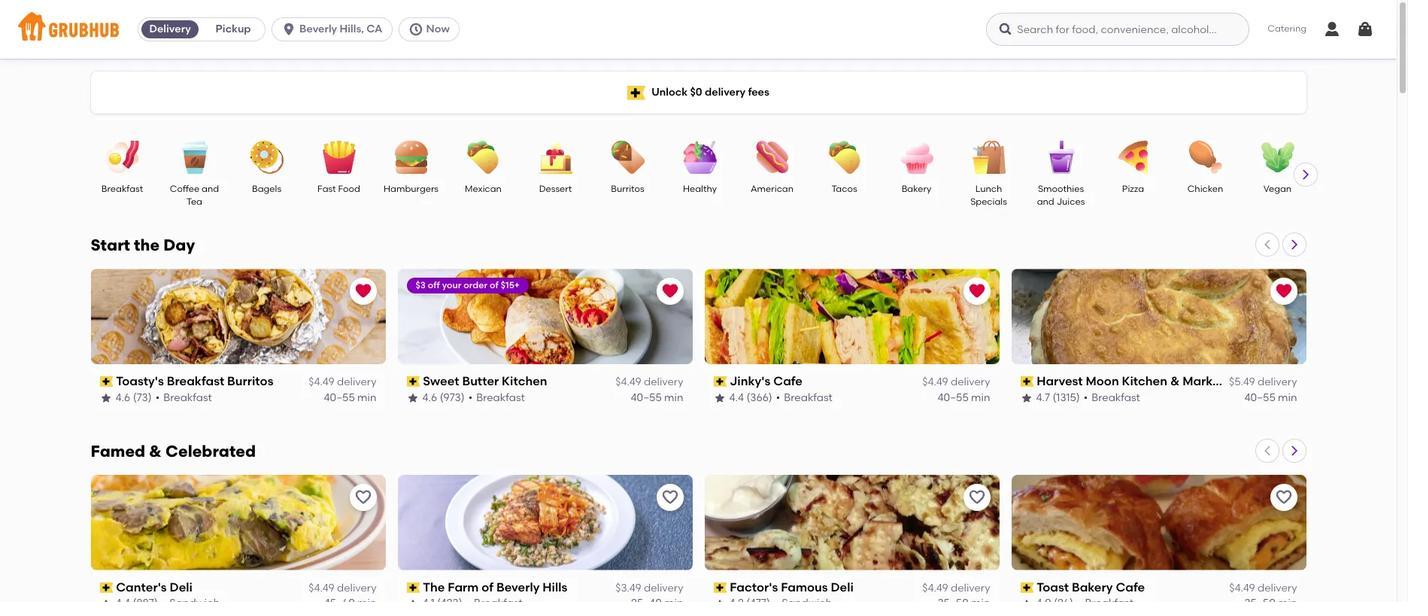 Task type: locate. For each thing, give the bounding box(es) containing it.
deli right famous
[[831, 580, 854, 594]]

smoothies and juices image
[[1035, 141, 1088, 174]]

burritos down toasty's breakfast burritos logo
[[227, 374, 274, 388]]

0 horizontal spatial &
[[149, 442, 162, 460]]

1 deli from the left
[[170, 580, 193, 594]]

2 save this restaurant button from the left
[[657, 484, 684, 511]]

breakfast down jinky's cafe
[[784, 391, 833, 404]]

$4.49 delivery for sweet butter kitchen
[[616, 376, 684, 389]]

2 • from the left
[[469, 391, 473, 404]]

& left marketplace
[[1171, 374, 1180, 388]]

breakfast down toasty's breakfast burritos on the left of page
[[163, 391, 212, 404]]

breakfast down sweet butter kitchen
[[476, 391, 525, 404]]

$5.49
[[1230, 376, 1256, 389]]

of
[[490, 280, 499, 290], [482, 580, 494, 594]]

4 • breakfast from the left
[[1084, 391, 1141, 404]]

1 horizontal spatial subscription pass image
[[714, 377, 727, 387]]

•
[[156, 391, 160, 404], [469, 391, 473, 404], [776, 391, 781, 404], [1084, 391, 1088, 404]]

$4.49
[[309, 376, 335, 389], [616, 376, 642, 389], [923, 376, 949, 389], [309, 582, 335, 595], [923, 582, 949, 595], [1230, 582, 1256, 595]]

1 horizontal spatial bakery
[[1072, 580, 1113, 594]]

2 horizontal spatial saved restaurant image
[[1275, 282, 1293, 300]]

1 horizontal spatial save this restaurant image
[[968, 488, 986, 506]]

fast food image
[[313, 141, 365, 174]]

delivery
[[705, 86, 746, 98], [337, 376, 377, 389], [644, 376, 684, 389], [951, 376, 991, 389], [1258, 376, 1298, 389], [337, 582, 377, 595], [644, 582, 684, 595], [951, 582, 991, 595], [1258, 582, 1298, 595]]

4.6 left (73)
[[116, 391, 130, 404]]

• breakfast for moon
[[1084, 391, 1141, 404]]

1 40–55 min from the left
[[324, 391, 377, 404]]

min for jinky's cafe
[[972, 391, 991, 404]]

ca
[[367, 23, 383, 35]]

caret left icon image
[[1262, 239, 1274, 251], [1262, 445, 1274, 457]]

1 kitchen from the left
[[502, 374, 548, 388]]

40–55 for toasty's breakfast burritos
[[324, 391, 355, 404]]

4.6
[[116, 391, 130, 404], [423, 391, 437, 404]]

4 40–55 from the left
[[1245, 391, 1276, 404]]

cafe down toast bakery cafe logo
[[1116, 580, 1145, 594]]

2 save this restaurant image from the left
[[968, 488, 986, 506]]

3 min from the left
[[972, 391, 991, 404]]

• breakfast down toasty's breakfast burritos on the left of page
[[156, 391, 212, 404]]

subscription pass image for sweet butter kitchen
[[407, 377, 420, 387]]

subscription pass image
[[714, 377, 727, 387], [1021, 377, 1034, 387], [100, 583, 113, 593]]

$3 off your order of $15+
[[416, 280, 520, 290]]

4.6 down sweet
[[423, 391, 437, 404]]

fast
[[318, 184, 336, 194]]

cafe
[[774, 374, 803, 388], [1116, 580, 1145, 594]]

delivery for sweet butter kitchen
[[644, 376, 684, 389]]

and up tea
[[202, 184, 219, 194]]

breakfast
[[101, 184, 143, 194], [167, 374, 224, 388], [163, 391, 212, 404], [476, 391, 525, 404], [784, 391, 833, 404], [1092, 391, 1141, 404]]

$4.49 delivery for jinky's cafe
[[923, 376, 991, 389]]

0 vertical spatial burritos
[[611, 184, 645, 194]]

saved restaurant image
[[354, 282, 372, 300], [968, 282, 986, 300], [1275, 282, 1293, 300]]

unlock $0 delivery fees
[[652, 86, 770, 98]]

pizza image
[[1107, 141, 1160, 174]]

0 horizontal spatial save this restaurant image
[[354, 488, 372, 506]]

beverly
[[300, 23, 337, 35], [497, 580, 540, 594]]

0 horizontal spatial saved restaurant image
[[354, 282, 372, 300]]

delivery for factor's famous deli
[[951, 582, 991, 595]]

subscription pass image left sweet
[[407, 377, 420, 387]]

1 horizontal spatial &
[[1171, 374, 1180, 388]]

saved restaurant button
[[350, 278, 377, 305], [657, 278, 684, 305], [964, 278, 991, 305], [1271, 278, 1298, 305]]

hills
[[543, 580, 568, 594]]

caret left icon image down vegan
[[1262, 239, 1274, 251]]

beverly hills, ca
[[300, 23, 383, 35]]

2 horizontal spatial subscription pass image
[[1021, 377, 1034, 387]]

40–55 min
[[324, 391, 377, 404], [631, 391, 684, 404], [938, 391, 991, 404], [1245, 391, 1298, 404]]

american
[[751, 184, 794, 194]]

• right (73)
[[156, 391, 160, 404]]

• breakfast down sweet butter kitchen
[[469, 391, 525, 404]]

hills,
[[340, 23, 364, 35]]

kitchen right moon
[[1122, 374, 1168, 388]]

1 min from the left
[[358, 391, 377, 404]]

save this restaurant image
[[354, 488, 372, 506], [968, 488, 986, 506], [1275, 488, 1293, 506]]

• breakfast for breakfast
[[156, 391, 212, 404]]

vegan
[[1264, 184, 1292, 194]]

40–55 for jinky's cafe
[[938, 391, 969, 404]]

svg image
[[1357, 20, 1375, 38], [282, 22, 297, 37], [408, 22, 423, 37], [999, 22, 1014, 37]]

$4.49 for canter's deli
[[309, 582, 335, 595]]

lunch
[[976, 184, 1003, 194]]

0 vertical spatial caret left icon image
[[1262, 239, 1274, 251]]

0 horizontal spatial 4.6
[[116, 391, 130, 404]]

2 caret left icon image from the top
[[1262, 445, 1274, 457]]

toast
[[1037, 580, 1069, 594]]

of left $15+ at the left top
[[490, 280, 499, 290]]

40–55 min for harvest moon kitchen & marketplace
[[1245, 391, 1298, 404]]

subscription pass image left canter's
[[100, 583, 113, 593]]

1 vertical spatial bakery
[[1072, 580, 1113, 594]]

subscription pass image left toast
[[1021, 583, 1034, 593]]

0 horizontal spatial kitchen
[[502, 374, 548, 388]]

0 horizontal spatial and
[[202, 184, 219, 194]]

1 saved restaurant button from the left
[[350, 278, 377, 305]]

start
[[91, 236, 130, 254]]

delivery for canter's deli
[[337, 582, 377, 595]]

catering button
[[1258, 12, 1318, 46]]

& right famed
[[149, 442, 162, 460]]

2 kitchen from the left
[[1122, 374, 1168, 388]]

kitchen for moon
[[1122, 374, 1168, 388]]

0 horizontal spatial burritos
[[227, 374, 274, 388]]

3 saved restaurant button from the left
[[964, 278, 991, 305]]

1 vertical spatial caret left icon image
[[1262, 445, 1274, 457]]

pickup button
[[202, 17, 265, 41]]

save this restaurant image for toast bakery cafe
[[1275, 488, 1293, 506]]

• right (366)
[[776, 391, 781, 404]]

• right (973)
[[469, 391, 473, 404]]

1 horizontal spatial kitchen
[[1122, 374, 1168, 388]]

4 • from the left
[[1084, 391, 1088, 404]]

star icon image for harvest moon kitchen & marketplace
[[1021, 392, 1033, 404]]

40–55 for harvest moon kitchen & marketplace
[[1245, 391, 1276, 404]]

bagels image
[[240, 141, 293, 174]]

bakery right toast
[[1072, 580, 1113, 594]]

1 horizontal spatial deli
[[831, 580, 854, 594]]

pizza
[[1123, 184, 1145, 194]]

subscription pass image left the the
[[407, 583, 420, 593]]

4.4
[[730, 391, 744, 404]]

fast food
[[318, 184, 360, 194]]

breakfast down moon
[[1092, 391, 1141, 404]]

main navigation navigation
[[0, 0, 1398, 59]]

1 4.6 from the left
[[116, 391, 130, 404]]

$3.49 delivery
[[616, 582, 684, 595]]

subscription pass image for toasty's breakfast burritos
[[100, 377, 113, 387]]

and inside smoothies and juices
[[1038, 197, 1055, 207]]

save this restaurant button
[[350, 484, 377, 511], [657, 484, 684, 511], [964, 484, 991, 511], [1271, 484, 1298, 511]]

• breakfast down moon
[[1084, 391, 1141, 404]]

smoothies and juices
[[1038, 184, 1085, 207]]

• right (1315)
[[1084, 391, 1088, 404]]

1 caret left icon image from the top
[[1262, 239, 1274, 251]]

kitchen
[[502, 374, 548, 388], [1122, 374, 1168, 388]]

40–55
[[324, 391, 355, 404], [631, 391, 662, 404], [938, 391, 969, 404], [1245, 391, 1276, 404]]

of right farm
[[482, 580, 494, 594]]

save this restaurant button for of
[[657, 484, 684, 511]]

order
[[464, 280, 488, 290]]

2 40–55 from the left
[[631, 391, 662, 404]]

0 vertical spatial and
[[202, 184, 219, 194]]

0 vertical spatial beverly
[[300, 23, 337, 35]]

0 vertical spatial bakery
[[902, 184, 932, 194]]

star icon image for toast bakery cafe
[[1021, 598, 1033, 602]]

subscription pass image
[[100, 377, 113, 387], [407, 377, 420, 387], [407, 583, 420, 593], [714, 583, 727, 593], [1021, 583, 1034, 593]]

&
[[1171, 374, 1180, 388], [149, 442, 162, 460]]

3 • from the left
[[776, 391, 781, 404]]

min for toasty's breakfast burritos
[[358, 391, 377, 404]]

beverly left hills,
[[300, 23, 337, 35]]

1 40–55 from the left
[[324, 391, 355, 404]]

4 min from the left
[[1279, 391, 1298, 404]]

burritos down burritos image
[[611, 184, 645, 194]]

famous
[[781, 580, 828, 594]]

40–55 min for toasty's breakfast burritos
[[324, 391, 377, 404]]

40–55 min for jinky's cafe
[[938, 391, 991, 404]]

• for butter
[[469, 391, 473, 404]]

star icon image
[[100, 392, 112, 404], [407, 392, 419, 404], [714, 392, 726, 404], [1021, 392, 1033, 404], [100, 598, 112, 602], [407, 598, 419, 602], [714, 598, 726, 602], [1021, 598, 1033, 602]]

2 40–55 min from the left
[[631, 391, 684, 404]]

1 horizontal spatial and
[[1038, 197, 1055, 207]]

bakery down bakery image
[[902, 184, 932, 194]]

0 horizontal spatial subscription pass image
[[100, 583, 113, 593]]

and inside coffee and tea
[[202, 184, 219, 194]]

2 vertical spatial caret right icon image
[[1289, 445, 1301, 457]]

1 save this restaurant button from the left
[[350, 484, 377, 511]]

factor's
[[730, 580, 778, 594]]

caret left icon image for start the day
[[1262, 239, 1274, 251]]

hamburgers
[[384, 184, 439, 194]]

$3.49
[[616, 582, 642, 595]]

off
[[428, 280, 440, 290]]

jinky's cafe
[[730, 374, 803, 388]]

• for cafe
[[776, 391, 781, 404]]

smoothies
[[1038, 184, 1085, 194]]

4 save this restaurant button from the left
[[1271, 484, 1298, 511]]

subscription pass image for the farm of beverly hills
[[407, 583, 420, 593]]

• breakfast
[[156, 391, 212, 404], [469, 391, 525, 404], [776, 391, 833, 404], [1084, 391, 1141, 404]]

delivery for harvest moon kitchen & marketplace
[[1258, 376, 1298, 389]]

subscription pass image left jinky's
[[714, 377, 727, 387]]

breakfast down "breakfast" image
[[101, 184, 143, 194]]

1 save this restaurant image from the left
[[354, 488, 372, 506]]

$4.49 delivery for toasty's breakfast burritos
[[309, 376, 377, 389]]

2 deli from the left
[[831, 580, 854, 594]]

sweet
[[423, 374, 459, 388]]

3 save this restaurant image from the left
[[1275, 488, 1293, 506]]

and
[[202, 184, 219, 194], [1038, 197, 1055, 207]]

famed & celebrated
[[91, 442, 256, 460]]

3 save this restaurant button from the left
[[964, 484, 991, 511]]

2 horizontal spatial save this restaurant image
[[1275, 488, 1293, 506]]

0 horizontal spatial beverly
[[300, 23, 337, 35]]

star icon image for sweet butter kitchen
[[407, 392, 419, 404]]

• breakfast for butter
[[469, 391, 525, 404]]

• breakfast down jinky's cafe
[[776, 391, 833, 404]]

1 vertical spatial &
[[149, 442, 162, 460]]

caret right icon image for famed & celebrated
[[1289, 445, 1301, 457]]

now
[[426, 23, 450, 35]]

subscription pass image left "harvest"
[[1021, 377, 1034, 387]]

3 saved restaurant image from the left
[[1275, 282, 1293, 300]]

subscription pass image for factor's famous deli
[[714, 583, 727, 593]]

1 horizontal spatial 4.6
[[423, 391, 437, 404]]

subscription pass image left factor's
[[714, 583, 727, 593]]

farm
[[448, 580, 479, 594]]

3 40–55 min from the left
[[938, 391, 991, 404]]

canter's deli logo image
[[91, 475, 386, 570]]

and down smoothies
[[1038, 197, 1055, 207]]

svg image inside beverly hills, ca button
[[282, 22, 297, 37]]

kitchen right butter
[[502, 374, 548, 388]]

1 horizontal spatial saved restaurant image
[[968, 282, 986, 300]]

1 vertical spatial and
[[1038, 197, 1055, 207]]

caret right icon image
[[1300, 169, 1312, 181], [1289, 239, 1301, 251], [1289, 445, 1301, 457]]

1 • breakfast from the left
[[156, 391, 212, 404]]

4 saved restaurant button from the left
[[1271, 278, 1298, 305]]

famed
[[91, 442, 145, 460]]

$4.49 delivery for toast bakery cafe
[[1230, 582, 1298, 595]]

$4.49 delivery for canter's deli
[[309, 582, 377, 595]]

saved restaurant image for kitchen
[[1275, 282, 1293, 300]]

delivery for toasty's breakfast burritos
[[337, 376, 377, 389]]

subscription pass image left toasty's
[[100, 377, 113, 387]]

hamburgers image
[[385, 141, 438, 174]]

3 • breakfast from the left
[[776, 391, 833, 404]]

celebrated
[[166, 442, 256, 460]]

min
[[358, 391, 377, 404], [665, 391, 684, 404], [972, 391, 991, 404], [1279, 391, 1298, 404]]

healthy image
[[674, 141, 727, 174]]

min for sweet butter kitchen
[[665, 391, 684, 404]]

0 horizontal spatial cafe
[[774, 374, 803, 388]]

2 • breakfast from the left
[[469, 391, 525, 404]]

cafe right jinky's
[[774, 374, 803, 388]]

4.6 for toasty's breakfast burritos
[[116, 391, 130, 404]]

fees
[[748, 86, 770, 98]]

4.6 for sweet butter kitchen
[[423, 391, 437, 404]]

start the day
[[91, 236, 195, 254]]

chicken
[[1188, 184, 1224, 194]]

0 horizontal spatial deli
[[170, 580, 193, 594]]

beverly left hills
[[497, 580, 540, 594]]

1 saved restaurant image from the left
[[354, 282, 372, 300]]

deli right canter's
[[170, 580, 193, 594]]

0 horizontal spatial bakery
[[902, 184, 932, 194]]

and for smoothies and juices
[[1038, 197, 1055, 207]]

2 4.6 from the left
[[423, 391, 437, 404]]

star icon image for factor's famous deli
[[714, 598, 726, 602]]

harvest moon kitchen & marketplace
[[1037, 374, 1259, 388]]

min for harvest moon kitchen & marketplace
[[1279, 391, 1298, 404]]

1 • from the left
[[156, 391, 160, 404]]

$4.49 for factor's famous deli
[[923, 582, 949, 595]]

caret left icon image down $5.49 delivery
[[1262, 445, 1274, 457]]

1 horizontal spatial beverly
[[497, 580, 540, 594]]

1 vertical spatial cafe
[[1116, 580, 1145, 594]]

burritos
[[611, 184, 645, 194], [227, 374, 274, 388]]

bakery image
[[891, 141, 943, 174]]

1 vertical spatial caret right icon image
[[1289, 239, 1301, 251]]

bakery
[[902, 184, 932, 194], [1072, 580, 1113, 594]]

2 min from the left
[[665, 391, 684, 404]]

harvest moon kitchen & marketplace logo image
[[1012, 269, 1307, 364]]

$4.49 delivery
[[309, 376, 377, 389], [616, 376, 684, 389], [923, 376, 991, 389], [309, 582, 377, 595], [923, 582, 991, 595], [1230, 582, 1298, 595]]

4 40–55 min from the left
[[1245, 391, 1298, 404]]

3 40–55 from the left
[[938, 391, 969, 404]]



Task type: describe. For each thing, give the bounding box(es) containing it.
pickup
[[216, 23, 251, 35]]

caret right icon image for start the day
[[1289, 239, 1301, 251]]

delivery for jinky's cafe
[[951, 376, 991, 389]]

2 saved restaurant image from the left
[[968, 282, 986, 300]]

40–55 min for sweet butter kitchen
[[631, 391, 684, 404]]

$15+
[[501, 280, 520, 290]]

1 vertical spatial beverly
[[497, 580, 540, 594]]

the farm of beverly hills
[[423, 580, 568, 594]]

• for moon
[[1084, 391, 1088, 404]]

$4.49 for sweet butter kitchen
[[616, 376, 642, 389]]

save this restaurant image for factor's famous deli
[[968, 488, 986, 506]]

4.7
[[1037, 391, 1051, 404]]

toast bakery cafe logo image
[[1012, 475, 1307, 570]]

sweet butter kitchen logo image
[[398, 269, 693, 364]]

american image
[[746, 141, 799, 174]]

4.6 (73)
[[116, 391, 152, 404]]

(973)
[[440, 391, 465, 404]]

1 horizontal spatial cafe
[[1116, 580, 1145, 594]]

vegan image
[[1252, 141, 1305, 174]]

1 vertical spatial of
[[482, 580, 494, 594]]

$4.49 for toast bakery cafe
[[1230, 582, 1256, 595]]

specials
[[971, 197, 1008, 207]]

the
[[134, 236, 160, 254]]

4.7 (1315)
[[1037, 391, 1080, 404]]

4.4 (366)
[[730, 391, 773, 404]]

$5.49 delivery
[[1230, 376, 1298, 389]]

beverly inside button
[[300, 23, 337, 35]]

marketplace
[[1183, 374, 1259, 388]]

(73)
[[133, 391, 152, 404]]

delivery button
[[139, 17, 202, 41]]

delivery for the farm of beverly hills
[[644, 582, 684, 595]]

the farm of beverly hills logo image
[[398, 475, 693, 570]]

juices
[[1057, 197, 1085, 207]]

coffee
[[170, 184, 200, 194]]

svg image inside now button
[[408, 22, 423, 37]]

toasty's
[[116, 374, 164, 388]]

toasty's breakfast burritos logo image
[[91, 269, 386, 364]]

canter's
[[116, 580, 167, 594]]

healthy
[[683, 184, 717, 194]]

bagels
[[252, 184, 282, 194]]

chicken image
[[1180, 141, 1232, 174]]

save this restaurant button for deli
[[964, 484, 991, 511]]

subscription pass image for toast bakery cafe
[[1021, 583, 1034, 593]]

subscription pass image for canter's deli
[[100, 583, 113, 593]]

delivery for toast bakery cafe
[[1258, 582, 1298, 595]]

tea
[[187, 197, 202, 207]]

breakfast for harvest moon kitchen & marketplace
[[1092, 391, 1141, 404]]

now button
[[398, 17, 466, 41]]

dessert image
[[529, 141, 582, 174]]

star icon image for the farm of beverly hills
[[407, 598, 419, 602]]

dessert
[[539, 184, 572, 194]]

(1315)
[[1053, 391, 1080, 404]]

harvest
[[1037, 374, 1083, 388]]

• for breakfast
[[156, 391, 160, 404]]

food
[[338, 184, 360, 194]]

coffee and tea
[[170, 184, 219, 207]]

tacos image
[[818, 141, 871, 174]]

save this restaurant image for canter's deli
[[354, 488, 372, 506]]

1 horizontal spatial burritos
[[611, 184, 645, 194]]

day
[[163, 236, 195, 254]]

star icon image for canter's deli
[[100, 598, 112, 602]]

sweet butter kitchen
[[423, 374, 548, 388]]

lunch specials
[[971, 184, 1008, 207]]

$0
[[690, 86, 703, 98]]

factor's famous deli
[[730, 580, 854, 594]]

tacos
[[832, 184, 858, 194]]

0 vertical spatial cafe
[[774, 374, 803, 388]]

breakfast right toasty's
[[167, 374, 224, 388]]

lunch specials image
[[963, 141, 1016, 174]]

$3
[[416, 280, 426, 290]]

breakfast for toasty's breakfast burritos
[[163, 391, 212, 404]]

saved restaurant button for harvest moon kitchen & marketplace
[[1271, 278, 1298, 305]]

saved restaurant image for burritos
[[354, 282, 372, 300]]

subscription pass image for jinky's cafe
[[714, 377, 727, 387]]

star icon image for jinky's cafe
[[714, 392, 726, 404]]

mexican
[[465, 184, 502, 194]]

save this restaurant image
[[661, 488, 679, 506]]

svg image
[[1324, 20, 1342, 38]]

catering
[[1268, 24, 1307, 34]]

unlock
[[652, 86, 688, 98]]

4.6 (973)
[[423, 391, 465, 404]]

and for coffee and tea
[[202, 184, 219, 194]]

$4.49 for jinky's cafe
[[923, 376, 949, 389]]

moon
[[1086, 374, 1120, 388]]

your
[[442, 280, 462, 290]]

delivery
[[149, 23, 191, 35]]

toasty's breakfast burritos
[[116, 374, 274, 388]]

toast bakery cafe
[[1037, 580, 1145, 594]]

breakfast for sweet butter kitchen
[[476, 391, 525, 404]]

Search for food, convenience, alcohol... search field
[[987, 13, 1250, 46]]

40–55 for sweet butter kitchen
[[631, 391, 662, 404]]

burritos image
[[602, 141, 654, 174]]

jinky's
[[730, 374, 771, 388]]

0 vertical spatial of
[[490, 280, 499, 290]]

coffee and tea image
[[168, 141, 221, 174]]

grubhub plus flag logo image
[[628, 85, 646, 100]]

• breakfast for cafe
[[776, 391, 833, 404]]

kitchen for butter
[[502, 374, 548, 388]]

breakfast for jinky's cafe
[[784, 391, 833, 404]]

factor's famous deli logo image
[[705, 475, 1000, 570]]

2 saved restaurant button from the left
[[657, 278, 684, 305]]

0 vertical spatial caret right icon image
[[1300, 169, 1312, 181]]

saved restaurant button for toasty's breakfast burritos
[[350, 278, 377, 305]]

the
[[423, 580, 445, 594]]

(366)
[[747, 391, 773, 404]]

butter
[[462, 374, 499, 388]]

caret left icon image for famed & celebrated
[[1262, 445, 1274, 457]]

jinky's cafe logo image
[[705, 269, 1000, 364]]

1 vertical spatial burritos
[[227, 374, 274, 388]]

save this restaurant button for cafe
[[1271, 484, 1298, 511]]

breakfast image
[[96, 141, 149, 174]]

0 vertical spatial &
[[1171, 374, 1180, 388]]

beverly hills, ca button
[[272, 17, 398, 41]]

$4.49 delivery for factor's famous deli
[[923, 582, 991, 595]]

canter's deli
[[116, 580, 193, 594]]

mexican image
[[457, 141, 510, 174]]

saved restaurant button for jinky's cafe
[[964, 278, 991, 305]]

subscription pass image for harvest moon kitchen & marketplace
[[1021, 377, 1034, 387]]

$4.49 for toasty's breakfast burritos
[[309, 376, 335, 389]]

star icon image for toasty's breakfast burritos
[[100, 392, 112, 404]]

saved restaurant image
[[661, 282, 679, 300]]



Task type: vqa. For each thing, say whether or not it's contained in the screenshot.


